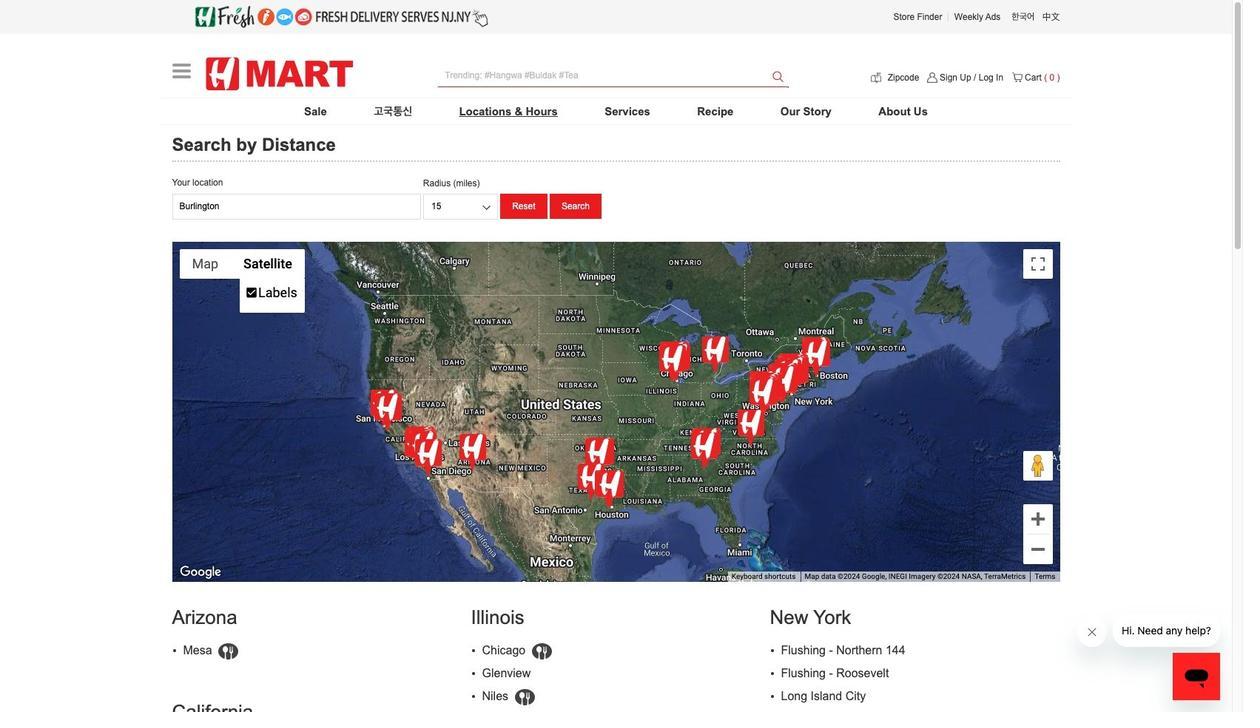 Task type: describe. For each thing, give the bounding box(es) containing it.
labels checkbox item
[[241, 281, 303, 304]]

Enter a location text field
[[172, 194, 421, 220]]

Trending: #Hangwa #Buldak #Tea text field
[[439, 65, 790, 87]]

1 vertical spatial restaurant image
[[512, 687, 539, 709]]

0 vertical spatial restaurant image
[[529, 641, 556, 663]]



Task type: locate. For each thing, give the bounding box(es) containing it.
menu bar
[[180, 249, 305, 313]]

restaurant image
[[216, 641, 242, 663]]

google image
[[176, 563, 225, 583]]

restaurant image
[[529, 641, 556, 663], [512, 687, 539, 709]]

h mart image
[[205, 49, 354, 99]]

map region
[[172, 242, 1061, 583]]

hfresh image
[[194, 6, 489, 28]]



Task type: vqa. For each thing, say whether or not it's contained in the screenshot.
Enter a location "text box" at the left of page
yes



